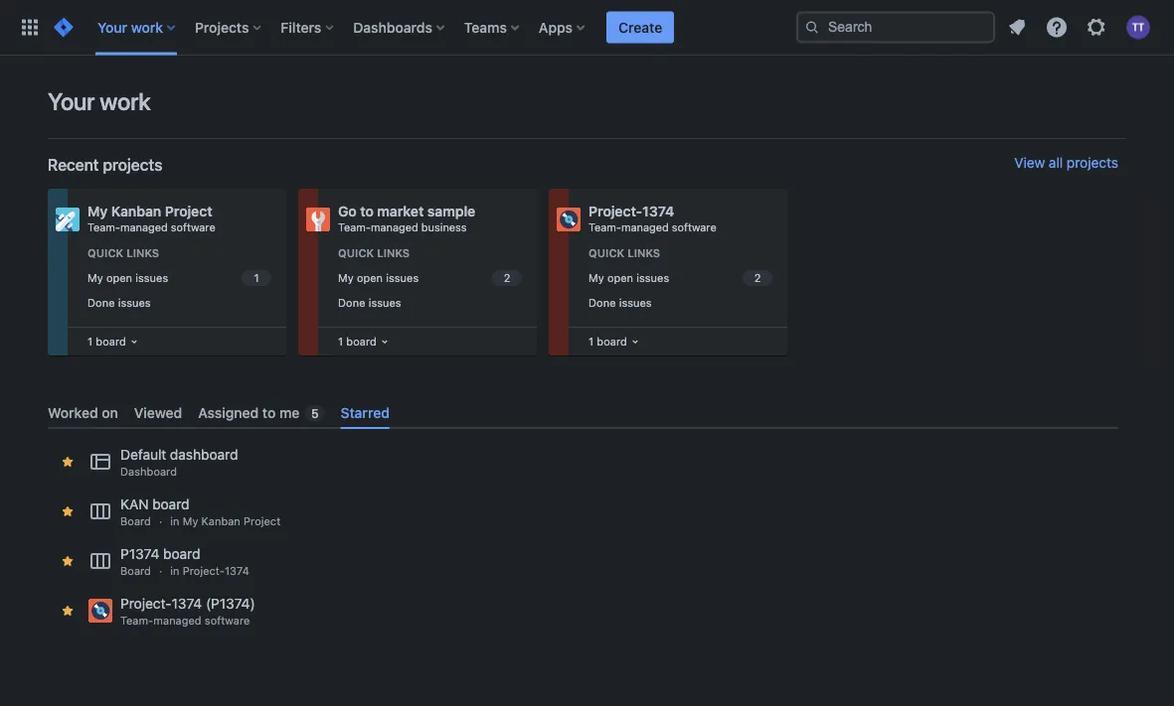 Task type: vqa. For each thing, say whether or not it's contained in the screenshot.
Appswitcher Icon
yes



Task type: describe. For each thing, give the bounding box(es) containing it.
on
[[102, 405, 118, 421]]

me
[[279, 405, 300, 421]]

my open issues for team-
[[87, 272, 168, 285]]

· for kan
[[159, 516, 162, 529]]

1 for my kanban project
[[87, 335, 93, 348]]

1 board for team-
[[87, 335, 126, 348]]

my open issues link for team-
[[84, 267, 274, 290]]

board inside p1374 board board · in project-1374
[[163, 547, 200, 563]]

in for kan board
[[170, 516, 179, 529]]

go
[[338, 203, 357, 220]]

banner containing your work
[[0, 0, 1174, 56]]

recent projects
[[48, 156, 162, 174]]

kan board board · in my kanban project
[[120, 497, 281, 529]]

my open issues link for managed
[[585, 267, 776, 290]]

project inside my kanban project team-managed software
[[165, 203, 212, 220]]

done for project-
[[589, 296, 616, 309]]

1 board button for team-
[[585, 331, 643, 353]]

default dashboard dashboard
[[120, 447, 238, 479]]

appswitcher icon image
[[18, 15, 42, 39]]

team- inside project-1374 team-managed software
[[589, 221, 621, 234]]

board for p1374
[[120, 565, 151, 578]]

done issues for sample
[[338, 296, 401, 309]]

project-1374 (p1374) team-managed software
[[120, 596, 255, 628]]

done issues link for managed
[[585, 292, 776, 314]]

filters button
[[275, 11, 341, 43]]

managed inside go to market sample team-managed business
[[371, 221, 418, 234]]

search image
[[804, 19, 820, 35]]

board inside kan board board · in my kanban project
[[152, 497, 189, 513]]

create button
[[607, 11, 674, 43]]

1 vertical spatial your work
[[48, 87, 151, 115]]

dashboard
[[170, 447, 238, 464]]

in for p1374 board
[[170, 565, 179, 578]]

worked
[[48, 405, 98, 421]]

quick for project-
[[589, 247, 625, 260]]

0 horizontal spatial projects
[[103, 156, 162, 174]]

managed inside project-1374 team-managed software
[[621, 221, 669, 234]]

board image
[[377, 334, 393, 350]]

teams button
[[458, 11, 527, 43]]

teams
[[464, 19, 507, 35]]

done issues link for team-
[[84, 292, 274, 314]]

links for market
[[377, 247, 410, 260]]

view all projects
[[1014, 155, 1119, 171]]

done issues for team-
[[87, 296, 151, 309]]

your inside your work popup button
[[97, 19, 127, 35]]

your work inside popup button
[[97, 19, 163, 35]]

board image for project
[[126, 334, 142, 350]]

done for my
[[87, 296, 115, 309]]

create
[[619, 19, 662, 35]]

0 horizontal spatial your
[[48, 87, 95, 115]]

my inside my kanban project team-managed software
[[87, 203, 108, 220]]

p1374 board board · in project-1374
[[120, 547, 249, 578]]

worked on
[[48, 405, 118, 421]]

dashboards
[[353, 19, 432, 35]]

links for team-
[[628, 247, 660, 260]]

quick links for 1374
[[589, 247, 660, 260]]

project-1374 team-managed software
[[589, 203, 717, 234]]

star image for p1374
[[60, 554, 76, 570]]

my for project-
[[589, 272, 604, 285]]

done issues for managed
[[589, 296, 652, 309]]

view
[[1014, 155, 1045, 171]]

my open issues link for sample
[[334, 267, 525, 290]]

to for assigned
[[262, 405, 276, 421]]

my for my
[[87, 272, 103, 285]]

project- for team-
[[589, 203, 642, 220]]

business
[[421, 221, 467, 234]]

p1374
[[120, 547, 159, 563]]

starred
[[341, 405, 390, 421]]

recent
[[48, 156, 99, 174]]

my inside kan board board · in my kanban project
[[183, 516, 198, 529]]

software for project-1374 (p1374)
[[205, 615, 250, 628]]

my open issues for sample
[[338, 272, 419, 285]]

project inside kan board board · in my kanban project
[[244, 516, 281, 529]]

primary element
[[12, 0, 796, 55]]

open for managed
[[607, 272, 633, 285]]

open for team-
[[106, 272, 132, 285]]



Task type: locate. For each thing, give the bounding box(es) containing it.
3 links from the left
[[628, 247, 660, 260]]

3 open from the left
[[607, 272, 633, 285]]

my open issues down my kanban project team-managed software
[[87, 272, 168, 285]]

in up p1374 board board · in project-1374
[[170, 516, 179, 529]]

2 horizontal spatial project-
[[589, 203, 642, 220]]

2 horizontal spatial 1 board
[[589, 335, 627, 348]]

1 board button for market
[[334, 331, 393, 353]]

open down project-1374 team-managed software
[[607, 272, 633, 285]]

project- inside project-1374 team-managed software
[[589, 203, 642, 220]]

2 1 board button from the left
[[585, 331, 643, 353]]

assigned
[[198, 405, 259, 421]]

default
[[120, 447, 166, 464]]

viewed
[[134, 405, 182, 421]]

1 vertical spatial 1374
[[225, 565, 249, 578]]

my open issues down project-1374 team-managed software
[[589, 272, 669, 285]]

0 horizontal spatial kanban
[[111, 203, 161, 220]]

2 my open issues from the left
[[338, 272, 419, 285]]

to left me
[[262, 405, 276, 421]]

(p1374)
[[206, 596, 255, 613]]

0 vertical spatial kanban
[[111, 203, 161, 220]]

0 horizontal spatial links
[[126, 247, 159, 260]]

my open issues up board image
[[338, 272, 419, 285]]

· up p1374 on the left bottom of the page
[[159, 516, 162, 529]]

1 horizontal spatial 1
[[338, 335, 343, 348]]

board image inside popup button
[[126, 334, 142, 350]]

board
[[120, 516, 151, 529], [120, 565, 151, 578]]

quick links for to
[[338, 247, 410, 260]]

my open issues link down my kanban project team-managed software
[[84, 267, 274, 290]]

star image left kan
[[60, 504, 76, 520]]

quick
[[87, 247, 123, 260], [338, 247, 374, 260], [589, 247, 625, 260]]

1 horizontal spatial my open issues
[[338, 272, 419, 285]]

done for go
[[338, 296, 365, 309]]

1 vertical spatial to
[[262, 405, 276, 421]]

0 horizontal spatial my open issues
[[87, 272, 168, 285]]

to right the go
[[360, 203, 374, 220]]

quick links for kanban
[[87, 247, 159, 260]]

2 quick from the left
[[338, 247, 374, 260]]

work
[[131, 19, 163, 35], [100, 87, 151, 115]]

dashboards button
[[347, 11, 452, 43]]

1
[[87, 335, 93, 348], [338, 335, 343, 348], [589, 335, 594, 348]]

to inside go to market sample team-managed business
[[360, 203, 374, 220]]

my kanban project team-managed software
[[87, 203, 215, 234]]

your up recent
[[48, 87, 95, 115]]

links for project
[[126, 247, 159, 260]]

3 star image from the top
[[60, 554, 76, 570]]

kanban down recent projects
[[111, 203, 161, 220]]

projects
[[195, 19, 249, 35]]

done up 1 board popup button at the top left
[[87, 296, 115, 309]]

team- inside project-1374 (p1374) team-managed software
[[120, 615, 153, 628]]

to for go
[[360, 203, 374, 220]]

1 board for managed
[[589, 335, 627, 348]]

1 inside popup button
[[87, 335, 93, 348]]

1 quick from the left
[[87, 247, 123, 260]]

0 vertical spatial your work
[[97, 19, 163, 35]]

links down my kanban project team-managed software
[[126, 247, 159, 260]]

2 board image from the left
[[627, 334, 643, 350]]

apps
[[539, 19, 573, 35]]

1374 for project-1374 (p1374)
[[172, 596, 202, 613]]

1 board button
[[334, 331, 393, 353], [585, 331, 643, 353]]

jira software image
[[52, 15, 76, 39], [52, 15, 76, 39]]

my open issues link down project-1374 team-managed software
[[585, 267, 776, 290]]

board down p1374 on the left bottom of the page
[[120, 565, 151, 578]]

your work left the projects at the left top of page
[[97, 19, 163, 35]]

quick down project-1374 team-managed software
[[589, 247, 625, 260]]

2 vertical spatial project-
[[120, 596, 172, 613]]

0 horizontal spatial quick links
[[87, 247, 159, 260]]

board image for team-
[[627, 334, 643, 350]]

1 vertical spatial your
[[48, 87, 95, 115]]

kan
[[120, 497, 149, 513]]

open for sample
[[357, 272, 383, 285]]

software inside project-1374 team-managed software
[[672, 221, 717, 234]]

1 my open issues from the left
[[87, 272, 168, 285]]

software inside my kanban project team-managed software
[[171, 221, 215, 234]]

2 horizontal spatial links
[[628, 247, 660, 260]]

2 horizontal spatial open
[[607, 272, 633, 285]]

1374 for project-1374
[[642, 203, 675, 220]]

settings image
[[1085, 15, 1109, 39]]

2 horizontal spatial done issues link
[[585, 292, 776, 314]]

0 vertical spatial to
[[360, 203, 374, 220]]

team- inside go to market sample team-managed business
[[338, 221, 371, 234]]

2 in from the top
[[170, 565, 179, 578]]

your work
[[97, 19, 163, 35], [48, 87, 151, 115]]

team- inside my kanban project team-managed software
[[87, 221, 120, 234]]

all
[[1049, 155, 1063, 171]]

1 vertical spatial in
[[170, 565, 179, 578]]

Search field
[[796, 11, 995, 43]]

2 board from the top
[[120, 565, 151, 578]]

1 done from the left
[[87, 296, 115, 309]]

notifications image
[[1005, 15, 1029, 39]]

assigned to me
[[198, 405, 300, 421]]

0 horizontal spatial project
[[165, 203, 212, 220]]

0 horizontal spatial done issues
[[87, 296, 151, 309]]

board for managed
[[597, 335, 627, 348]]

software inside project-1374 (p1374) team-managed software
[[205, 615, 250, 628]]

1 horizontal spatial your
[[97, 19, 127, 35]]

board inside kan board board · in my kanban project
[[120, 516, 151, 529]]

apps button
[[533, 11, 593, 43]]

projects up my kanban project team-managed software
[[103, 156, 162, 174]]

board for sample
[[346, 335, 377, 348]]

0 horizontal spatial 1
[[87, 335, 93, 348]]

1 board button
[[84, 331, 142, 353]]

done issues link for sample
[[334, 292, 525, 314]]

quick down the go
[[338, 247, 374, 260]]

·
[[159, 516, 162, 529], [159, 565, 162, 578]]

go to market sample team-managed business
[[338, 203, 476, 234]]

0 vertical spatial project-
[[589, 203, 642, 220]]

2 horizontal spatial 1
[[589, 335, 594, 348]]

star image
[[60, 455, 76, 470], [60, 504, 76, 520], [60, 554, 76, 570]]

tab list containing worked on
[[40, 397, 1127, 430]]

· down p1374 on the left bottom of the page
[[159, 565, 162, 578]]

1 horizontal spatial done issues link
[[334, 292, 525, 314]]

my open issues for managed
[[589, 272, 669, 285]]

1 horizontal spatial done
[[338, 296, 365, 309]]

tab list
[[40, 397, 1127, 430]]

1 board for sample
[[338, 335, 377, 348]]

1 my open issues link from the left
[[84, 267, 274, 290]]

1 open from the left
[[106, 272, 132, 285]]

1374 inside project-1374 (p1374) team-managed software
[[172, 596, 202, 613]]

your work button
[[91, 11, 183, 43]]

projects
[[1067, 155, 1119, 171], [103, 156, 162, 174]]

1 horizontal spatial project
[[244, 516, 281, 529]]

links down go to market sample team-managed business
[[377, 247, 410, 260]]

star image down worked
[[60, 455, 76, 470]]

0 horizontal spatial 1 board
[[87, 335, 126, 348]]

project
[[165, 203, 212, 220], [244, 516, 281, 529]]

1 done issues link from the left
[[84, 292, 274, 314]]

quick for my
[[87, 247, 123, 260]]

1 horizontal spatial kanban
[[201, 516, 240, 529]]

done
[[87, 296, 115, 309], [338, 296, 365, 309], [589, 296, 616, 309]]

my down recent projects
[[87, 203, 108, 220]]

project- inside project-1374 (p1374) team-managed software
[[120, 596, 172, 613]]

managed
[[120, 221, 168, 234], [371, 221, 418, 234], [621, 221, 669, 234], [153, 615, 202, 628]]

software
[[171, 221, 215, 234], [672, 221, 717, 234], [205, 615, 250, 628]]

0 horizontal spatial done issues link
[[84, 292, 274, 314]]

3 quick links from the left
[[589, 247, 660, 260]]

· for p1374
[[159, 565, 162, 578]]

in up project-1374 (p1374) team-managed software
[[170, 565, 179, 578]]

quick for go
[[338, 247, 374, 260]]

projects right the all
[[1067, 155, 1119, 171]]

1 horizontal spatial project-
[[183, 565, 225, 578]]

2 · from the top
[[159, 565, 162, 578]]

my up p1374 board board · in project-1374
[[183, 516, 198, 529]]

1 vertical spatial project
[[244, 516, 281, 529]]

banner
[[0, 0, 1174, 56]]

1374 inside project-1374 team-managed software
[[642, 203, 675, 220]]

star image
[[60, 604, 76, 620]]

0 vertical spatial star image
[[60, 455, 76, 470]]

1 vertical spatial ·
[[159, 565, 162, 578]]

done down the go
[[338, 296, 365, 309]]

my open issues link down business at top
[[334, 267, 525, 290]]

2 horizontal spatial my open issues link
[[585, 267, 776, 290]]

1 vertical spatial board
[[120, 565, 151, 578]]

done issues link up board image
[[334, 292, 525, 314]]

1 1 board from the left
[[87, 335, 126, 348]]

0 horizontal spatial open
[[106, 272, 132, 285]]

managed inside my kanban project team-managed software
[[120, 221, 168, 234]]

2 done issues link from the left
[[334, 292, 525, 314]]

0 horizontal spatial done
[[87, 296, 115, 309]]

· inside kan board board · in my kanban project
[[159, 516, 162, 529]]

open up 1 board popup button at the top left
[[106, 272, 132, 285]]

links down project-1374 team-managed software
[[628, 247, 660, 260]]

2 done issues from the left
[[338, 296, 401, 309]]

1 vertical spatial star image
[[60, 504, 76, 520]]

board inside p1374 board board · in project-1374
[[120, 565, 151, 578]]

done down project-1374 team-managed software
[[589, 296, 616, 309]]

in inside p1374 board board · in project-1374
[[170, 565, 179, 578]]

to inside tab list
[[262, 405, 276, 421]]

1 horizontal spatial my open issues link
[[334, 267, 525, 290]]

1 horizontal spatial to
[[360, 203, 374, 220]]

projects button
[[189, 11, 269, 43]]

1 horizontal spatial 1374
[[225, 565, 249, 578]]

1 horizontal spatial projects
[[1067, 155, 1119, 171]]

quick links
[[87, 247, 159, 260], [338, 247, 410, 260], [589, 247, 660, 260]]

1 · from the top
[[159, 516, 162, 529]]

3 done issues from the left
[[589, 296, 652, 309]]

kanban
[[111, 203, 161, 220], [201, 516, 240, 529]]

0 horizontal spatial quick
[[87, 247, 123, 260]]

2 my open issues link from the left
[[334, 267, 525, 290]]

your right appswitcher icon on the top
[[97, 19, 127, 35]]

my for go
[[338, 272, 354, 285]]

0 horizontal spatial 1374
[[172, 596, 202, 613]]

links
[[126, 247, 159, 260], [377, 247, 410, 260], [628, 247, 660, 260]]

my up 1 board popup button at the top left
[[87, 272, 103, 285]]

0 vertical spatial 1374
[[642, 203, 675, 220]]

1 horizontal spatial links
[[377, 247, 410, 260]]

done issues link
[[84, 292, 274, 314], [334, 292, 525, 314], [585, 292, 776, 314]]

software for my kanban project
[[171, 221, 215, 234]]

2 horizontal spatial done issues
[[589, 296, 652, 309]]

1 board
[[87, 335, 126, 348], [338, 335, 377, 348], [589, 335, 627, 348]]

quick links down go to market sample team-managed business
[[338, 247, 410, 260]]

board image
[[126, 334, 142, 350], [627, 334, 643, 350]]

work left the projects at the left top of page
[[131, 19, 163, 35]]

0 vertical spatial in
[[170, 516, 179, 529]]

1 in from the top
[[170, 516, 179, 529]]

0 horizontal spatial board image
[[126, 334, 142, 350]]

board inside popup button
[[96, 335, 126, 348]]

open
[[106, 272, 132, 285], [357, 272, 383, 285], [607, 272, 633, 285]]

1 vertical spatial project-
[[183, 565, 225, 578]]

help image
[[1045, 15, 1069, 39]]

3 done issues link from the left
[[585, 292, 776, 314]]

managed inside project-1374 (p1374) team-managed software
[[153, 615, 202, 628]]

1 vertical spatial kanban
[[201, 516, 240, 529]]

quick links down project-1374 team-managed software
[[589, 247, 660, 260]]

project- inside p1374 board board · in project-1374
[[183, 565, 225, 578]]

2 horizontal spatial 1374
[[642, 203, 675, 220]]

your profile and settings image
[[1127, 15, 1150, 39]]

1 board from the top
[[120, 516, 151, 529]]

star image up star image
[[60, 554, 76, 570]]

5
[[311, 407, 319, 421]]

dashboard
[[120, 466, 177, 479]]

kanban up p1374 board board · in project-1374
[[201, 516, 240, 529]]

sample
[[427, 203, 476, 220]]

2 vertical spatial 1374
[[172, 596, 202, 613]]

done issues link up 1 board popup button at the top left
[[84, 292, 274, 314]]

project-
[[589, 203, 642, 220], [183, 565, 225, 578], [120, 596, 172, 613]]

filters
[[281, 19, 321, 35]]

open up board image
[[357, 272, 383, 285]]

done issues down project-1374 team-managed software
[[589, 296, 652, 309]]

2 vertical spatial star image
[[60, 554, 76, 570]]

board for kan
[[120, 516, 151, 529]]

3 1 from the left
[[589, 335, 594, 348]]

2 1 board from the left
[[338, 335, 377, 348]]

2 horizontal spatial quick links
[[589, 247, 660, 260]]

market
[[377, 203, 424, 220]]

1 vertical spatial work
[[100, 87, 151, 115]]

3 my open issues from the left
[[589, 272, 669, 285]]

1374 inside p1374 board board · in project-1374
[[225, 565, 249, 578]]

2 horizontal spatial my open issues
[[589, 272, 669, 285]]

kanban inside kan board board · in my kanban project
[[201, 516, 240, 529]]

1 horizontal spatial quick links
[[338, 247, 410, 260]]

done issues link down project-1374 team-managed software
[[585, 292, 776, 314]]

2 horizontal spatial done
[[589, 296, 616, 309]]

0 horizontal spatial 1 board button
[[334, 331, 393, 353]]

done issues up 1 board popup button at the top left
[[87, 296, 151, 309]]

issues
[[135, 272, 168, 285], [386, 272, 419, 285], [637, 272, 669, 285], [118, 296, 151, 309], [368, 296, 401, 309], [619, 296, 652, 309]]

2 horizontal spatial quick
[[589, 247, 625, 260]]

work up recent projects
[[100, 87, 151, 115]]

to
[[360, 203, 374, 220], [262, 405, 276, 421]]

0 horizontal spatial project-
[[120, 596, 172, 613]]

done issues up board image
[[338, 296, 401, 309]]

0 vertical spatial project
[[165, 203, 212, 220]]

1 for project-1374
[[589, 335, 594, 348]]

my down project-1374 team-managed software
[[589, 272, 604, 285]]

· inside p1374 board board · in project-1374
[[159, 565, 162, 578]]

quick links down my kanban project team-managed software
[[87, 247, 159, 260]]

my open issues link
[[84, 267, 274, 290], [334, 267, 525, 290], [585, 267, 776, 290]]

board
[[96, 335, 126, 348], [346, 335, 377, 348], [597, 335, 627, 348], [152, 497, 189, 513], [163, 547, 200, 563]]

done issues
[[87, 296, 151, 309], [338, 296, 401, 309], [589, 296, 652, 309]]

board for team-
[[96, 335, 126, 348]]

my open issues
[[87, 272, 168, 285], [338, 272, 419, 285], [589, 272, 669, 285]]

project- for (p1374)
[[120, 596, 172, 613]]

0 horizontal spatial to
[[262, 405, 276, 421]]

1 board image from the left
[[126, 334, 142, 350]]

1 horizontal spatial 1 board
[[338, 335, 377, 348]]

1 horizontal spatial open
[[357, 272, 383, 285]]

work inside popup button
[[131, 19, 163, 35]]

1 1 board button from the left
[[334, 331, 393, 353]]

kanban inside my kanban project team-managed software
[[111, 203, 161, 220]]

3 my open issues link from the left
[[585, 267, 776, 290]]

1 horizontal spatial 1 board button
[[585, 331, 643, 353]]

team-
[[87, 221, 120, 234], [338, 221, 371, 234], [589, 221, 621, 234], [120, 615, 153, 628]]

2 quick links from the left
[[338, 247, 410, 260]]

1 horizontal spatial done issues
[[338, 296, 401, 309]]

star image for kan
[[60, 504, 76, 520]]

1 horizontal spatial quick
[[338, 247, 374, 260]]

quick down my kanban project team-managed software
[[87, 247, 123, 260]]

0 horizontal spatial my open issues link
[[84, 267, 274, 290]]

0 vertical spatial board
[[120, 516, 151, 529]]

1 done issues from the left
[[87, 296, 151, 309]]

your work up recent projects
[[48, 87, 151, 115]]

in
[[170, 516, 179, 529], [170, 565, 179, 578]]

0 vertical spatial ·
[[159, 516, 162, 529]]

1 1 from the left
[[87, 335, 93, 348]]

1 quick links from the left
[[87, 247, 159, 260]]

my down the go
[[338, 272, 354, 285]]

1 star image from the top
[[60, 455, 76, 470]]

3 done from the left
[[589, 296, 616, 309]]

1 board inside 1 board popup button
[[87, 335, 126, 348]]

2 open from the left
[[357, 272, 383, 285]]

0 vertical spatial work
[[131, 19, 163, 35]]

1 horizontal spatial board image
[[627, 334, 643, 350]]

2 links from the left
[[377, 247, 410, 260]]

in inside kan board board · in my kanban project
[[170, 516, 179, 529]]

3 quick from the left
[[589, 247, 625, 260]]

2 star image from the top
[[60, 504, 76, 520]]

1 for go to market sample
[[338, 335, 343, 348]]

my
[[87, 203, 108, 220], [87, 272, 103, 285], [338, 272, 354, 285], [589, 272, 604, 285], [183, 516, 198, 529]]

2 1 from the left
[[338, 335, 343, 348]]

view all projects link
[[1014, 155, 1119, 175]]

board down kan
[[120, 516, 151, 529]]

2 done from the left
[[338, 296, 365, 309]]

0 vertical spatial your
[[97, 19, 127, 35]]

your
[[97, 19, 127, 35], [48, 87, 95, 115]]

1 links from the left
[[126, 247, 159, 260]]

3 1 board from the left
[[589, 335, 627, 348]]

1374
[[642, 203, 675, 220], [225, 565, 249, 578], [172, 596, 202, 613]]



